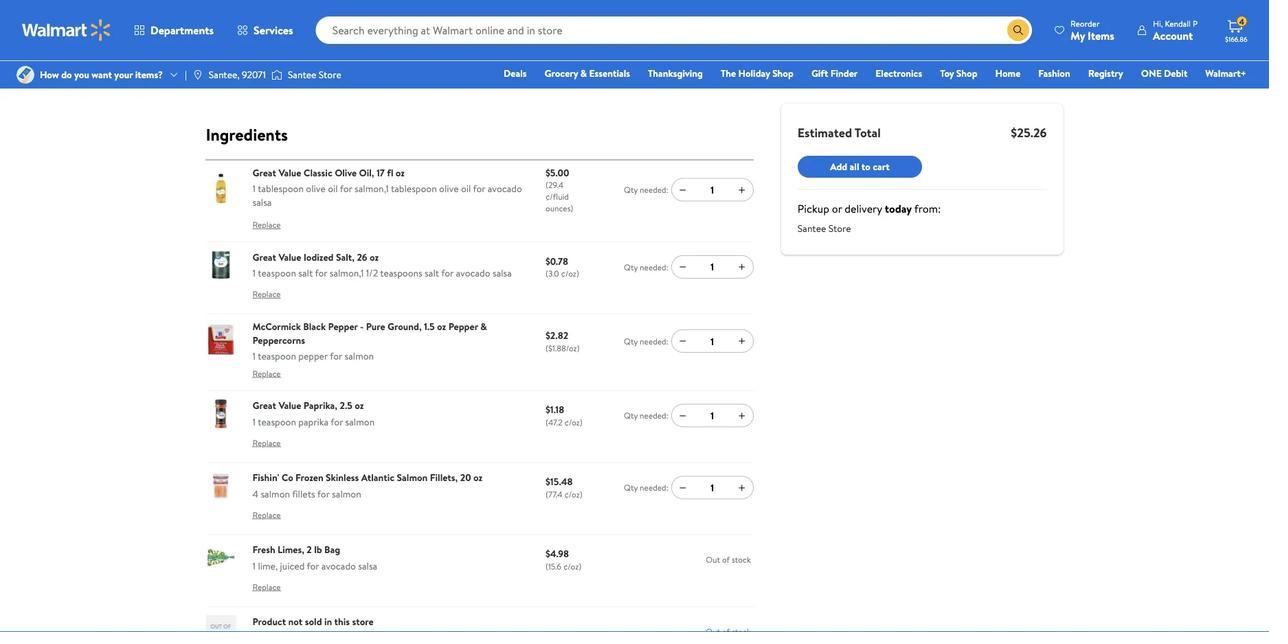 Task type: describe. For each thing, give the bounding box(es) containing it.
pickup or delivery today from: santee store
[[798, 201, 941, 235]]

how do you want your items?
[[40, 68, 163, 81]]

time for 40
[[813, 16, 829, 28]]

atlantic
[[361, 471, 395, 485]]

lemons, 2 lb bag image
[[206, 616, 236, 633]]

electronics link
[[869, 66, 929, 81]]

(3.0
[[546, 268, 559, 280]]

this
[[334, 616, 350, 629]]

$1.18
[[546, 403, 564, 417]]

¢/oz) for $1.18
[[564, 417, 583, 429]]

(47.2
[[546, 417, 563, 429]]

needed: for $15.48
[[640, 482, 669, 494]]

fl
[[387, 166, 393, 179]]

santee store
[[288, 68, 341, 81]]

$4.98 (15.6 ¢/oz)
[[546, 548, 582, 573]]

increase quantity great value classic olive oil, 17 fl oz-count, current quantity 1 image
[[737, 185, 748, 196]]

walmart image
[[22, 19, 111, 41]]

home
[[995, 67, 1021, 80]]

2.5
[[340, 399, 352, 413]]

great for great value iodized salt, 26 oz
[[253, 251, 276, 264]]

iodized
[[304, 251, 334, 264]]

fresh limes, 2 lb bag link
[[253, 544, 340, 557]]

qty for $0.78
[[624, 261, 638, 273]]

40
[[794, 27, 814, 50]]

decrease quantity great value paprika, 2.5 oz-count, current quantity 1 image
[[677, 410, 688, 421]]

4 inside fishin' co frozen skinless atlantic salmon fillets, 20 oz 4 salmon fillets for salmon
[[253, 488, 258, 501]]

co
[[282, 471, 293, 485]]

1 shop from the left
[[772, 67, 794, 80]]

fashion link
[[1032, 66, 1077, 81]]

peppercorns
[[253, 334, 305, 347]]

santee inside pickup or delivery today from: santee store
[[798, 222, 826, 235]]

needed: for $1.18
[[640, 410, 669, 422]]

needed: for $2.82
[[640, 336, 669, 347]]

salmon inside mccormick black pepper - pure ground, 1.5 oz pepper & peppercorns 1 teaspoon pepper for salmon
[[345, 350, 374, 363]]

for inside mccormick black pepper - pure ground, 1.5 oz pepper & peppercorns 1 teaspoon pepper for salmon
[[330, 350, 342, 363]]

electronics
[[876, 67, 922, 80]]

toy shop link
[[934, 66, 984, 81]]

2 salt from the left
[[425, 267, 439, 280]]

replace for fresh limes, 2 lb bag
[[253, 582, 281, 594]]

 image for santee store
[[271, 68, 282, 82]]

sold
[[305, 616, 322, 629]]

the holiday shop
[[721, 67, 794, 80]]

out of stock
[[706, 554, 751, 566]]

increase quantity mccormick black pepper - pure ground, 1.5 oz pepper & peppercorns-count, current quantity 1 image
[[737, 336, 748, 347]]

¢/oz) for $0.78
[[561, 268, 579, 280]]

1.5
[[424, 320, 435, 334]]

1 left increase quantity great value iodized salt, 26 oz-count, current quantity 1 icon
[[711, 261, 714, 274]]

replace for fishin' co frozen skinless atlantic salmon fillets, 20 oz
[[253, 510, 281, 521]]

5
[[937, 27, 946, 50]]

1 inside great value paprika, 2.5 oz 1 teaspoon paprika for salmon
[[253, 415, 256, 429]]

replace button for 1 teaspoon salt for salmon,1 1/2 teaspoons salt for avocado salsa
[[253, 284, 281, 306]]

Walmart Site-Wide search field
[[316, 16, 1032, 44]]

mccormick black pepper - pure ground, 1.5 oz pepper & peppercorns 1 teaspoon pepper for salmon
[[253, 320, 487, 363]]

great value paprika, 2.5 oz link
[[253, 399, 364, 413]]

p
[[1193, 18, 1198, 29]]

92071
[[242, 68, 266, 81]]

not
[[288, 616, 303, 629]]

26
[[357, 251, 367, 264]]

1 right decrease quantity great value paprika, 2.5 oz-count, current quantity 1 image
[[711, 409, 714, 423]]

2 oil from the left
[[461, 182, 471, 195]]

one debit link
[[1135, 66, 1194, 81]]

home link
[[989, 66, 1027, 81]]

qty for $5.00
[[624, 184, 638, 196]]

cook
[[937, 16, 956, 28]]

fishin' co frozen skinless atlantic salmon fillets, 20 oz image
[[206, 471, 236, 502]]

great value iodized salt, 26 oz image
[[206, 251, 236, 281]]

1 inside fresh limes, 2 lb bag 1 lime, juiced for avocado salsa
[[253, 560, 256, 573]]

salmon down skinless
[[332, 488, 361, 501]]

decrease quantity mccormick black pepper - pure ground, 1.5 oz pepper & peppercorns-count, current quantity 1 image
[[677, 336, 688, 347]]

from:
[[915, 201, 941, 216]]

services button
[[225, 14, 305, 47]]

account
[[1153, 28, 1193, 43]]

20
[[460, 471, 471, 485]]

deals link
[[498, 66, 533, 81]]

juiced
[[280, 560, 305, 573]]

toy shop
[[940, 67, 978, 80]]

for inside fishin' co frozen skinless atlantic salmon fillets, 20 oz 4 salmon fillets for salmon
[[317, 488, 330, 501]]

cook time 5 mins
[[937, 16, 984, 50]]

qty needed: for $2.82
[[624, 336, 669, 347]]

out
[[706, 554, 720, 566]]

oz inside fishin' co frozen skinless atlantic salmon fillets, 20 oz 4 salmon fillets for salmon
[[473, 471, 483, 485]]

qty needed: for $5.00
[[624, 184, 669, 196]]

1 left increase quantity mccormick black pepper - pure ground, 1.5 oz pepper & peppercorns-count, current quantity 1 image
[[711, 335, 714, 348]]

$15.48 (77.4 ¢/oz)
[[546, 476, 583, 501]]

1 inside great value classic olive oil, 17 fl oz 1 tablespoon olive oil for salmon,1 tablespoon olive oil for avocado salsa
[[253, 182, 256, 195]]

kendall
[[1165, 18, 1191, 29]]

-
[[360, 320, 364, 334]]

items
[[1088, 28, 1115, 43]]

value for iodized
[[279, 251, 301, 264]]

oz inside great value classic olive oil, 17 fl oz 1 tablespoon olive oil for salmon,1 tablespoon olive oil for avocado salsa
[[396, 166, 405, 179]]

ingredients
[[206, 123, 288, 146]]

replace inside $5.00 (29.4 ¢/fluid ounces) replace
[[253, 219, 281, 231]]

1 right decrease quantity great value classic olive oil, 17 fl oz-count, current quantity 1 icon
[[711, 183, 714, 197]]

$5.00 (29.4 ¢/fluid ounces) replace
[[253, 166, 573, 231]]

stock
[[732, 554, 751, 566]]

salsa inside great value iodized salt, 26 oz 1 teaspoon salt for salmon,1 1/2 teaspoons salt for avocado salsa
[[493, 267, 512, 280]]

registry link
[[1082, 66, 1130, 81]]

of
[[722, 554, 730, 566]]

|
[[185, 68, 187, 81]]

black
[[303, 320, 326, 334]]

or
[[832, 201, 842, 216]]

toy
[[940, 67, 954, 80]]

¢/fluid
[[546, 191, 569, 203]]

qty for $1.18
[[624, 410, 638, 422]]

today
[[885, 201, 912, 216]]

one debit
[[1141, 67, 1188, 80]]

great for great value paprika, 2.5 oz
[[253, 399, 276, 413]]

mccormick black pepper - pure ground, 1.5 oz pepper & peppercorns image
[[206, 325, 236, 355]]

(15.6
[[546, 561, 561, 573]]

product not sold in this store
[[253, 616, 374, 629]]

holiday
[[738, 67, 770, 80]]

¢/oz) for $15.48
[[564, 489, 583, 501]]

$0.78 (3.0 ¢/oz)
[[546, 255, 579, 280]]

salmon,1 inside great value iodized salt, 26 oz 1 teaspoon salt for salmon,1 1/2 teaspoons salt for avocado salsa
[[330, 267, 364, 280]]

pickup
[[798, 201, 829, 216]]

time for 5
[[958, 16, 974, 28]]

increase quantity great value paprika, 2.5 oz-count, current quantity 1 image
[[737, 410, 748, 421]]

decrease quantity great value classic olive oil, 17 fl oz-count, current quantity 1 image
[[677, 185, 688, 196]]

one
[[1141, 67, 1162, 80]]

replace button for 1 teaspoon paprika for salmon
[[253, 433, 281, 455]]

salmon inside great value paprika, 2.5 oz 1 teaspoon paprika for salmon
[[345, 415, 375, 429]]

avocado inside great value classic olive oil, 17 fl oz 1 tablespoon olive oil for salmon,1 tablespoon olive oil for avocado salsa
[[488, 182, 522, 195]]

hi, kendall p account
[[1153, 18, 1198, 43]]

hi,
[[1153, 18, 1163, 29]]

great value iodized salt, 26 oz 1 teaspoon salt for salmon,1 1/2 teaspoons salt for avocado salsa
[[253, 251, 512, 280]]

the
[[721, 67, 736, 80]]

replace for great value iodized salt, 26 oz
[[253, 289, 281, 300]]

santee,
[[209, 68, 240, 81]]

great for great value classic olive oil, 17 fl oz
[[253, 166, 276, 179]]

fresh limes, 2 lb bag 1 lime, juiced for avocado salsa
[[253, 544, 377, 573]]

departments
[[150, 23, 214, 38]]

santee, 92071
[[209, 68, 266, 81]]

17
[[377, 166, 385, 179]]



Task type: locate. For each thing, give the bounding box(es) containing it.
replace button up mccormick at the bottom
[[253, 284, 281, 306]]

shop right holiday
[[772, 67, 794, 80]]

decrease quantity fishin' co frozen skinless atlantic salmon fillets, 20 oz-count, current quantity 1 image
[[677, 483, 688, 494]]

for inside great value paprika, 2.5 oz 1 teaspoon paprika for salmon
[[331, 415, 343, 429]]

1 horizontal spatial mins
[[950, 27, 984, 50]]

reorder my items
[[1071, 18, 1115, 43]]

$15.48
[[546, 476, 573, 489]]

salsa inside fresh limes, 2 lb bag 1 lime, juiced for avocado salsa
[[358, 560, 377, 573]]

salmon down 2.5
[[345, 415, 375, 429]]

search icon image
[[1013, 25, 1024, 36]]

0 vertical spatial store
[[319, 68, 341, 81]]

qty needed:
[[624, 184, 669, 196], [624, 261, 669, 273], [624, 336, 669, 347], [624, 410, 669, 422], [624, 482, 669, 494]]

2 replace button from the top
[[253, 284, 281, 306]]

0 horizontal spatial &
[[480, 320, 487, 334]]

prep
[[794, 16, 811, 28]]

2 great from the top
[[253, 251, 276, 264]]

great value classic olive oil, 17 fl oz 1 tablespoon olive oil for salmon,1 tablespoon olive oil for avocado salsa
[[253, 166, 522, 209]]

0 horizontal spatial time
[[813, 16, 829, 28]]

your
[[114, 68, 133, 81]]

1 value from the top
[[279, 166, 301, 179]]

tablespoon
[[258, 182, 304, 195], [391, 182, 437, 195]]

estimated total
[[798, 124, 881, 141]]

oz right 2.5
[[355, 399, 364, 413]]

0 vertical spatial avocado
[[488, 182, 522, 195]]

0 horizontal spatial  image
[[16, 66, 34, 84]]

lime,
[[258, 560, 278, 573]]

lb
[[314, 544, 322, 557]]

 image for how do you want your items?
[[16, 66, 34, 84]]

2 teaspoon from the top
[[258, 350, 296, 363]]

replace button for 1 teaspoon pepper for salmon
[[253, 363, 281, 385]]

0 horizontal spatial mins
[[818, 27, 852, 50]]

1 time from the left
[[813, 16, 829, 28]]

1 horizontal spatial store
[[829, 222, 851, 235]]

1 vertical spatial salmon,1
[[330, 267, 364, 280]]

0 horizontal spatial tablespoon
[[258, 182, 304, 195]]

2 qty needed: from the top
[[624, 261, 669, 273]]

mins right 40
[[818, 27, 852, 50]]

1 vertical spatial avocado
[[456, 267, 490, 280]]

ounces)
[[546, 203, 573, 214]]

skinless
[[326, 471, 359, 485]]

qty needed: left decrease quantity great value classic olive oil, 17 fl oz-count, current quantity 1 icon
[[624, 184, 669, 196]]

5 replace from the top
[[253, 510, 281, 521]]

0 horizontal spatial salsa
[[253, 195, 272, 209]]

(29.4
[[546, 179, 564, 191]]

3 great from the top
[[253, 399, 276, 413]]

qty left decrease quantity great value iodized salt, 26 oz-count, current quantity 1 'icon'
[[624, 261, 638, 273]]

qty needed: for $1.18
[[624, 410, 669, 422]]

2 vertical spatial teaspoon
[[258, 415, 296, 429]]

1 horizontal spatial oil
[[461, 182, 471, 195]]

avocado inside great value iodized salt, 26 oz 1 teaspoon salt for salmon,1 1/2 teaspoons salt for avocado salsa
[[456, 267, 490, 280]]

salmon,1 down "salt,"
[[330, 267, 364, 280]]

0 vertical spatial &
[[580, 67, 587, 80]]

add
[[830, 160, 847, 173]]

¢/oz) for $4.98
[[563, 561, 582, 573]]

1 vertical spatial salsa
[[493, 267, 512, 280]]

salsa inside great value classic olive oil, 17 fl oz 1 tablespoon olive oil for salmon,1 tablespoon olive oil for avocado salsa
[[253, 195, 272, 209]]

in
[[324, 616, 332, 629]]

value inside great value paprika, 2.5 oz 1 teaspoon paprika for salmon
[[279, 399, 301, 413]]

time
[[813, 16, 829, 28], [958, 16, 974, 28]]

replace down peppercorns
[[253, 368, 281, 380]]

1 vertical spatial &
[[480, 320, 487, 334]]

1 replace from the top
[[253, 219, 281, 231]]

mins right 5
[[950, 27, 984, 50]]

estimated
[[798, 124, 852, 141]]

value for paprika,
[[279, 399, 301, 413]]

replace up mccormick at the bottom
[[253, 289, 281, 300]]

great down ingredients
[[253, 166, 276, 179]]

salmon down fishin'
[[261, 488, 290, 501]]

¢/oz) inside the $1.18 (47.2 ¢/oz)
[[564, 417, 583, 429]]

1 horizontal spatial santee
[[798, 222, 826, 235]]

 image right the 92071
[[271, 68, 282, 82]]

2 value from the top
[[279, 251, 301, 264]]

1 inside great value iodized salt, 26 oz 1 teaspoon salt for salmon,1 1/2 teaspoons salt for avocado salsa
[[253, 267, 256, 280]]

replace button up great value iodized salt, 26 oz link
[[253, 214, 281, 236]]

product
[[253, 616, 286, 629]]

2 shop from the left
[[956, 67, 978, 80]]

1 vertical spatial teaspoon
[[258, 350, 296, 363]]

shop right toy
[[956, 67, 978, 80]]

teaspoon down peppercorns
[[258, 350, 296, 363]]

replace up fresh
[[253, 510, 281, 521]]

oz right 20
[[473, 471, 483, 485]]

tablespoon down classic
[[258, 182, 304, 195]]

fillets,
[[430, 471, 458, 485]]

 image
[[192, 69, 203, 80]]

replace button down peppercorns
[[253, 363, 281, 385]]

for inside fresh limes, 2 lb bag 1 lime, juiced for avocado salsa
[[307, 560, 319, 573]]

qty for $2.82
[[624, 336, 638, 347]]

4 qty needed: from the top
[[624, 410, 669, 422]]

1 qty from the top
[[624, 184, 638, 196]]

store
[[319, 68, 341, 81], [829, 222, 851, 235]]

needed: for $0.78
[[640, 261, 669, 273]]

4 qty from the top
[[624, 410, 638, 422]]

store
[[352, 616, 374, 629]]

needed: left decrease quantity great value iodized salt, 26 oz-count, current quantity 1 'icon'
[[640, 261, 669, 273]]

1 olive from the left
[[306, 182, 326, 195]]

the holiday shop link
[[715, 66, 800, 81]]

salt
[[298, 267, 313, 280], [425, 267, 439, 280]]

¢/oz) right (77.4
[[564, 489, 583, 501]]

teaspoon down great value paprika, 2.5 oz link
[[258, 415, 296, 429]]

replace button up fishin'
[[253, 433, 281, 455]]

1
[[253, 182, 256, 195], [711, 183, 714, 197], [711, 261, 714, 274], [253, 267, 256, 280], [711, 335, 714, 348], [253, 350, 256, 363], [711, 409, 714, 423], [253, 415, 256, 429], [711, 481, 714, 495], [253, 560, 256, 573]]

$2.82 ($1.88/oz)
[[546, 329, 580, 354]]

santee
[[288, 68, 316, 81], [798, 222, 826, 235]]

1 replace button from the top
[[253, 214, 281, 236]]

increase quantity fishin' co frozen skinless atlantic salmon fillets, 20 oz-count, current quantity 1 image
[[737, 483, 748, 494]]

want
[[92, 68, 112, 81]]

0 horizontal spatial 4
[[253, 488, 258, 501]]

& inside mccormick black pepper - pure ground, 1.5 oz pepper & peppercorns 1 teaspoon pepper for salmon
[[480, 320, 487, 334]]

1 vertical spatial store
[[829, 222, 851, 235]]

1 right great value paprika, 2.5 oz image
[[253, 415, 256, 429]]

great inside great value iodized salt, 26 oz 1 teaspoon salt for salmon,1 1/2 teaspoons salt for avocado salsa
[[253, 251, 276, 264]]

needed: left decrease quantity great value paprika, 2.5 oz-count, current quantity 1 image
[[640, 410, 669, 422]]

ground,
[[388, 320, 422, 334]]

2 vertical spatial great
[[253, 399, 276, 413]]

(77.4
[[546, 489, 562, 501]]

needed: left decrease quantity fishin' co frozen skinless atlantic salmon fillets, 20 oz-count, current quantity 1 "icon"
[[640, 482, 669, 494]]

oz right fl
[[396, 166, 405, 179]]

santee down pickup
[[798, 222, 826, 235]]

1 horizontal spatial  image
[[271, 68, 282, 82]]

fresh limes, 2 lb bag image
[[206, 544, 236, 574]]

¢/oz) right the (47.2
[[564, 417, 583, 429]]

increase quantity great value iodized salt, 26 oz-count, current quantity 1 image
[[737, 262, 748, 273]]

1 inside mccormick black pepper - pure ground, 1.5 oz pepper & peppercorns 1 teaspoon pepper for salmon
[[253, 350, 256, 363]]

qty
[[624, 184, 638, 196], [624, 261, 638, 273], [624, 336, 638, 347], [624, 410, 638, 422], [624, 482, 638, 494]]

0 horizontal spatial store
[[319, 68, 341, 81]]

1 vertical spatial 4
[[253, 488, 258, 501]]

finder
[[831, 67, 858, 80]]

replace button up fresh
[[253, 505, 281, 527]]

1 salt from the left
[[298, 267, 313, 280]]

mins for 5 mins
[[950, 27, 984, 50]]

1 great from the top
[[253, 166, 276, 179]]

1 teaspoon from the top
[[258, 267, 296, 280]]

delivery
[[845, 201, 882, 216]]

0 vertical spatial teaspoon
[[258, 267, 296, 280]]

qty needed: left decrease quantity great value iodized salt, 26 oz-count, current quantity 1 'icon'
[[624, 261, 669, 273]]

salmon,1 down oil,
[[355, 182, 389, 195]]

great right great value paprika, 2.5 oz image
[[253, 399, 276, 413]]

¢/oz)
[[561, 268, 579, 280], [564, 417, 583, 429], [564, 489, 583, 501], [563, 561, 582, 573]]

oz right 1.5
[[437, 320, 446, 334]]

1 mins from the left
[[818, 27, 852, 50]]

replace for mccormick black pepper - pure ground, 1.5 oz pepper & peppercorns
[[253, 368, 281, 380]]

5 qty needed: from the top
[[624, 482, 669, 494]]

6 replace button from the top
[[253, 577, 281, 599]]

great right great value iodized salt, 26 oz icon
[[253, 251, 276, 264]]

great value paprika, 2.5 oz image
[[206, 399, 236, 430]]

4 replace button from the top
[[253, 433, 281, 455]]

1 left 'increase quantity fishin' co frozen skinless atlantic salmon fillets, 20 oz-count, current quantity 1' image
[[711, 481, 714, 495]]

$1.18 (47.2 ¢/oz)
[[546, 403, 583, 429]]

replace down 'lime,'
[[253, 582, 281, 594]]

1 vertical spatial value
[[279, 251, 301, 264]]

bag
[[324, 544, 340, 557]]

my
[[1071, 28, 1085, 43]]

mins inside cook time 5 mins
[[950, 27, 984, 50]]

needed:
[[640, 184, 669, 196], [640, 261, 669, 273], [640, 336, 669, 347], [640, 410, 669, 422], [640, 482, 669, 494]]

oil
[[328, 182, 338, 195], [461, 182, 471, 195]]

0 vertical spatial 4
[[1239, 16, 1245, 27]]

2 horizontal spatial salsa
[[493, 267, 512, 280]]

replace button down 'lime,'
[[253, 577, 281, 599]]

1 horizontal spatial salt
[[425, 267, 439, 280]]

replace up fishin'
[[253, 438, 281, 449]]

great value paprika, 2.5 oz 1 teaspoon paprika for salmon
[[253, 399, 375, 429]]

salsa up store
[[358, 560, 377, 573]]

0 horizontal spatial pepper
[[328, 320, 358, 334]]

¢/oz) inside $4.98 (15.6 ¢/oz)
[[563, 561, 582, 573]]

4 up $166.86
[[1239, 16, 1245, 27]]

needed: left decrease quantity great value classic olive oil, 17 fl oz-count, current quantity 1 icon
[[640, 184, 669, 196]]

qty needed: for $15.48
[[624, 482, 669, 494]]

great inside great value classic olive oil, 17 fl oz 1 tablespoon olive oil for salmon,1 tablespoon olive oil for avocado salsa
[[253, 166, 276, 179]]

3 needed: from the top
[[640, 336, 669, 347]]

3 teaspoon from the top
[[258, 415, 296, 429]]

avocado
[[488, 182, 522, 195], [456, 267, 490, 280], [321, 560, 356, 573]]

teaspoon inside great value paprika, 2.5 oz 1 teaspoon paprika for salmon
[[258, 415, 296, 429]]

value up paprika
[[279, 399, 301, 413]]

1 needed: from the top
[[640, 184, 669, 196]]

pepper left -
[[328, 320, 358, 334]]

mins inside prep time 40 mins
[[818, 27, 852, 50]]

2 vertical spatial salsa
[[358, 560, 377, 573]]

1 vertical spatial santee
[[798, 222, 826, 235]]

1/2
[[366, 267, 378, 280]]

$25.26
[[1011, 124, 1047, 141]]

¢/oz) inside $15.48 (77.4 ¢/oz)
[[564, 489, 583, 501]]

2 tablespoon from the left
[[391, 182, 437, 195]]

qty needed: left decrease quantity fishin' co frozen skinless atlantic salmon fillets, 20 oz-count, current quantity 1 "icon"
[[624, 482, 669, 494]]

1 qty needed: from the top
[[624, 184, 669, 196]]

1 vertical spatial great
[[253, 251, 276, 264]]

2 qty from the top
[[624, 261, 638, 273]]

paprika,
[[304, 399, 337, 413]]

add all to cart
[[830, 160, 890, 173]]

qty left decrease quantity mccormick black pepper - pure ground, 1.5 oz pepper & peppercorns-count, current quantity 1 image
[[624, 336, 638, 347]]

¢/oz) right (15.6
[[563, 561, 582, 573]]

oz inside great value paprika, 2.5 oz 1 teaspoon paprika for salmon
[[355, 399, 364, 413]]

0 horizontal spatial salt
[[298, 267, 313, 280]]

qty for $15.48
[[624, 482, 638, 494]]

Search search field
[[316, 16, 1032, 44]]

0 vertical spatial value
[[279, 166, 301, 179]]

0 vertical spatial santee
[[288, 68, 316, 81]]

total
[[855, 124, 881, 141]]

0 horizontal spatial olive
[[306, 182, 326, 195]]

qty needed: left decrease quantity mccormick black pepper - pure ground, 1.5 oz pepper & peppercorns-count, current quantity 1 image
[[624, 336, 669, 347]]

time inside prep time 40 mins
[[813, 16, 829, 28]]

salt right teaspoons
[[425, 267, 439, 280]]

6 replace from the top
[[253, 582, 281, 594]]

1 down peppercorns
[[253, 350, 256, 363]]

4 needed: from the top
[[640, 410, 669, 422]]

salmon down mccormick black pepper - pure ground, 1.5 oz pepper & peppercorns link
[[345, 350, 374, 363]]

$2.82
[[546, 329, 568, 342]]

salt,
[[336, 251, 355, 264]]

qty left decrease quantity fishin' co frozen skinless atlantic salmon fillets, 20 oz-count, current quantity 1 "icon"
[[624, 482, 638, 494]]

value inside great value iodized salt, 26 oz 1 teaspoon salt for salmon,1 1/2 teaspoons salt for avocado salsa
[[279, 251, 301, 264]]

value inside great value classic olive oil, 17 fl oz 1 tablespoon olive oil for salmon,1 tablespoon olive oil for avocado salsa
[[279, 166, 301, 179]]

replace up great value iodized salt, 26 oz link
[[253, 219, 281, 231]]

 image left how
[[16, 66, 34, 84]]

1 right great value iodized salt, 26 oz icon
[[253, 267, 256, 280]]

thanksgiving link
[[642, 66, 709, 81]]

3 replace button from the top
[[253, 363, 281, 385]]

0 horizontal spatial oil
[[328, 182, 338, 195]]

teaspoon inside mccormick black pepper - pure ground, 1.5 oz pepper & peppercorns 1 teaspoon pepper for salmon
[[258, 350, 296, 363]]

teaspoons
[[380, 267, 422, 280]]

5 qty from the top
[[624, 482, 638, 494]]

2 olive from the left
[[439, 182, 459, 195]]

store inside pickup or delivery today from: santee store
[[829, 222, 851, 235]]

qty left decrease quantity great value paprika, 2.5 oz-count, current quantity 1 image
[[624, 410, 638, 422]]

0 horizontal spatial santee
[[288, 68, 316, 81]]

salmon,1 inside great value classic olive oil, 17 fl oz 1 tablespoon olive oil for salmon,1 tablespoon olive oil for avocado salsa
[[355, 182, 389, 195]]

1 horizontal spatial 4
[[1239, 16, 1245, 27]]

great value classic olive oil, 17 fl oz link
[[253, 166, 405, 179]]

2 mins from the left
[[950, 27, 984, 50]]

qty needed: left decrease quantity great value paprika, 2.5 oz-count, current quantity 1 image
[[624, 410, 669, 422]]

1 horizontal spatial salsa
[[358, 560, 377, 573]]

decrease quantity great value iodized salt, 26 oz-count, current quantity 1 image
[[677, 262, 688, 273]]

0 horizontal spatial shop
[[772, 67, 794, 80]]

deals
[[504, 67, 527, 80]]

value left the iodized
[[279, 251, 301, 264]]

cart
[[873, 160, 890, 173]]

5 replace button from the top
[[253, 505, 281, 527]]

 image
[[16, 66, 34, 84], [271, 68, 282, 82]]

pure
[[366, 320, 385, 334]]

grocery
[[545, 67, 578, 80]]

0 vertical spatial salmon,1
[[355, 182, 389, 195]]

& right grocery
[[580, 67, 587, 80]]

replace button for 1 tablespoon olive oil for salmon,1 tablespoon olive oil for avocado salsa
[[253, 214, 281, 236]]

oz right 26
[[370, 251, 379, 264]]

1 oil from the left
[[328, 182, 338, 195]]

time right prep
[[813, 16, 829, 28]]

3 qty from the top
[[624, 336, 638, 347]]

great inside great value paprika, 2.5 oz 1 teaspoon paprika for salmon
[[253, 399, 276, 413]]

salsa right great value classic olive oil, 17 fl oz icon
[[253, 195, 272, 209]]

replace button for 1 lime, juiced for avocado salsa
[[253, 577, 281, 599]]

3 value from the top
[[279, 399, 301, 413]]

1 pepper from the left
[[328, 320, 358, 334]]

time inside cook time 5 mins
[[958, 16, 974, 28]]

2 needed: from the top
[[640, 261, 669, 273]]

1 horizontal spatial time
[[958, 16, 974, 28]]

1 left 'lime,'
[[253, 560, 256, 573]]

needed: for $5.00
[[640, 184, 669, 196]]

santee right the 92071
[[288, 68, 316, 81]]

4
[[1239, 16, 1245, 27], [253, 488, 258, 501]]

0 vertical spatial salsa
[[253, 195, 272, 209]]

oil,
[[359, 166, 374, 179]]

4 down fishin'
[[253, 488, 258, 501]]

classic
[[304, 166, 332, 179]]

fillets
[[292, 488, 315, 501]]

1 horizontal spatial shop
[[956, 67, 978, 80]]

salsa left (3.0
[[493, 267, 512, 280]]

pepper right 1.5
[[449, 320, 478, 334]]

fashion
[[1039, 67, 1070, 80]]

teaspoon down great value iodized salt, 26 oz link
[[258, 267, 296, 280]]

thanksgiving
[[648, 67, 703, 80]]

gift finder link
[[805, 66, 864, 81]]

¢/oz) right (3.0
[[561, 268, 579, 280]]

value left classic
[[279, 166, 301, 179]]

4 replace from the top
[[253, 438, 281, 449]]

great value iodized salt, 26 oz link
[[253, 251, 379, 264]]

5 needed: from the top
[[640, 482, 669, 494]]

1 horizontal spatial &
[[580, 67, 587, 80]]

gift finder
[[812, 67, 858, 80]]

do
[[61, 68, 72, 81]]

time right cook
[[958, 16, 974, 28]]

fresh
[[253, 544, 275, 557]]

avocado inside fresh limes, 2 lb bag 1 lime, juiced for avocado salsa
[[321, 560, 356, 573]]

oz inside great value iodized salt, 26 oz 1 teaspoon salt for salmon,1 1/2 teaspoons salt for avocado salsa
[[370, 251, 379, 264]]

salt down great value iodized salt, 26 oz link
[[298, 267, 313, 280]]

tablespoon down fl
[[391, 182, 437, 195]]

2 time from the left
[[958, 16, 974, 28]]

olive
[[335, 166, 357, 179]]

2 vertical spatial avocado
[[321, 560, 356, 573]]

1 tablespoon from the left
[[258, 182, 304, 195]]

1 right great value classic olive oil, 17 fl oz icon
[[253, 182, 256, 195]]

mins for 40 mins
[[818, 27, 852, 50]]

teaspoon inside great value iodized salt, 26 oz 1 teaspoon salt for salmon,1 1/2 teaspoons salt for avocado salsa
[[258, 267, 296, 280]]

¢/oz) inside $0.78 (3.0 ¢/oz)
[[561, 268, 579, 280]]

2 vertical spatial value
[[279, 399, 301, 413]]

1 horizontal spatial tablespoon
[[391, 182, 437, 195]]

needed: left decrease quantity mccormick black pepper - pure ground, 1.5 oz pepper & peppercorns-count, current quantity 1 image
[[640, 336, 669, 347]]

replace button for 4 salmon fillets for salmon
[[253, 505, 281, 527]]

shop
[[772, 67, 794, 80], [956, 67, 978, 80]]

0 vertical spatial great
[[253, 166, 276, 179]]

oz inside mccormick black pepper - pure ground, 1.5 oz pepper & peppercorns 1 teaspoon pepper for salmon
[[437, 320, 446, 334]]

2 replace from the top
[[253, 289, 281, 300]]

add all to cart button
[[798, 156, 922, 178]]

($1.88/oz)
[[546, 342, 580, 354]]

oz
[[396, 166, 405, 179], [370, 251, 379, 264], [437, 320, 446, 334], [355, 399, 364, 413], [473, 471, 483, 485]]

3 replace from the top
[[253, 368, 281, 380]]

great value classic olive oil, 17 fl oz image
[[206, 173, 236, 204]]

& right 1.5
[[480, 320, 487, 334]]

3 qty needed: from the top
[[624, 336, 669, 347]]

departments button
[[122, 14, 225, 47]]

value for classic
[[279, 166, 301, 179]]

qty left decrease quantity great value classic olive oil, 17 fl oz-count, current quantity 1 icon
[[624, 184, 638, 196]]

qty needed: for $0.78
[[624, 261, 669, 273]]

1 horizontal spatial olive
[[439, 182, 459, 195]]

2 pepper from the left
[[449, 320, 478, 334]]

1 horizontal spatial pepper
[[449, 320, 478, 334]]

replace for great value paprika, 2.5 oz
[[253, 438, 281, 449]]



Task type: vqa. For each thing, say whether or not it's contained in the screenshot.
Reorder My Items
yes



